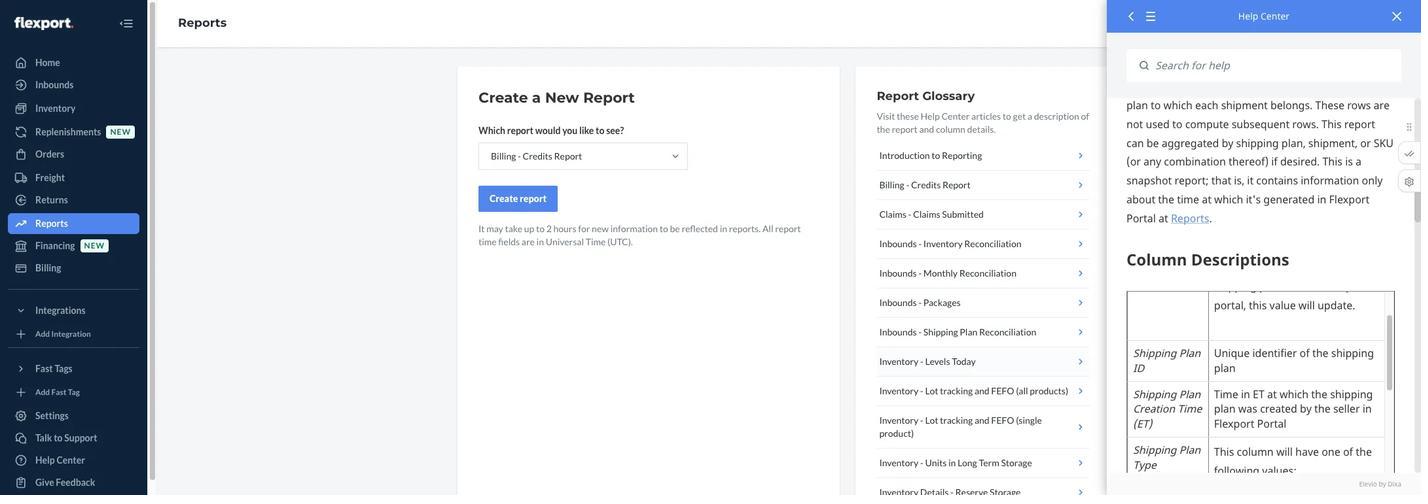 Task type: describe. For each thing, give the bounding box(es) containing it.
inventory for inventory - lot tracking and fefo (single product)
[[880, 415, 919, 426]]

report inside button
[[520, 193, 547, 204]]

details.
[[968, 124, 996, 135]]

help center inside help center link
[[35, 455, 85, 466]]

create for create report
[[490, 193, 518, 204]]

monthly
[[924, 268, 958, 279]]

integrations
[[35, 305, 86, 316]]

to inside talk to support button
[[54, 433, 63, 444]]

like
[[580, 125, 594, 136]]

up
[[524, 223, 535, 234]]

feedback
[[56, 477, 95, 489]]

0 horizontal spatial reports
[[35, 218, 68, 229]]

universal
[[546, 236, 584, 248]]

are
[[522, 236, 535, 248]]

visit
[[877, 111, 896, 122]]

- for the inventory - units in long term storage button
[[921, 458, 924, 469]]

units
[[926, 458, 947, 469]]

it
[[479, 223, 485, 234]]

elevio
[[1360, 480, 1378, 489]]

report up these on the top right of page
[[877, 89, 920, 103]]

- for "claims - claims submitted" "button"
[[909, 209, 912, 220]]

home
[[35, 57, 60, 68]]

hours
[[554, 223, 577, 234]]

to inside visit these help center articles to get a description of the report and column details.
[[1003, 111, 1012, 122]]

inventory - lot tracking and fefo (all products) button
[[877, 377, 1091, 407]]

to right like
[[596, 125, 605, 136]]

report glossary
[[877, 89, 975, 103]]

inventory - levels today button
[[877, 348, 1091, 377]]

orders
[[35, 149, 64, 160]]

storage
[[1002, 458, 1033, 469]]

term
[[979, 458, 1000, 469]]

for
[[578, 223, 590, 234]]

new for financing
[[84, 241, 105, 251]]

home link
[[8, 52, 140, 73]]

(all
[[1017, 386, 1029, 397]]

inbounds for inbounds - packages
[[880, 297, 917, 308]]

inbounds - monthly reconciliation
[[880, 268, 1017, 279]]

billing inside button
[[880, 179, 905, 191]]

2 claims from the left
[[914, 209, 941, 220]]

which report would you like to see?
[[479, 125, 624, 136]]

inventory - lot tracking and fefo (single product)
[[880, 415, 1043, 439]]

inbounds for inbounds - inventory reconciliation
[[880, 238, 917, 250]]

reconciliation for inbounds - inventory reconciliation
[[965, 238, 1022, 250]]

2 vertical spatial reconciliation
[[980, 327, 1037, 338]]

inbounds - inventory reconciliation
[[880, 238, 1022, 250]]

glossary
[[923, 89, 975, 103]]

add for add integration
[[35, 330, 50, 340]]

reflected
[[682, 223, 718, 234]]

give feedback
[[35, 477, 95, 489]]

inbounds - monthly reconciliation button
[[877, 259, 1091, 289]]

0 vertical spatial help
[[1239, 10, 1259, 22]]

1 horizontal spatial reports
[[178, 16, 227, 30]]

add fast tag link
[[8, 385, 140, 401]]

1 claims from the left
[[880, 209, 907, 220]]

talk to support
[[35, 433, 97, 444]]

inbounds for inbounds - shipping plan reconciliation
[[880, 327, 917, 338]]

to left be
[[660, 223, 669, 234]]

dixa
[[1389, 480, 1402, 489]]

column
[[937, 124, 966, 135]]

levels
[[926, 356, 951, 367]]

report up the see? on the left top
[[584, 89, 635, 107]]

help inside visit these help center articles to get a description of the report and column details.
[[921, 111, 940, 122]]

integrations button
[[8, 301, 140, 322]]

add fast tag
[[35, 388, 80, 398]]

fefo for (single
[[992, 415, 1015, 426]]

billing - credits report button
[[877, 171, 1091, 200]]

talk
[[35, 433, 52, 444]]

0 vertical spatial credits
[[523, 151, 553, 162]]

products)
[[1030, 386, 1069, 397]]

2
[[547, 223, 552, 234]]

2 vertical spatial help
[[35, 455, 55, 466]]

create report button
[[479, 186, 558, 212]]

billing - credits report inside button
[[880, 179, 971, 191]]

introduction
[[880, 150, 930, 161]]

- for inventory - lot tracking and fefo (all products) button
[[921, 386, 924, 397]]

reconciliation for inbounds - monthly reconciliation
[[960, 268, 1017, 279]]

lot for inventory - lot tracking and fefo (all products)
[[926, 386, 939, 397]]

elevio by dixa
[[1360, 480, 1402, 489]]

inventory link
[[8, 98, 140, 119]]

returns link
[[8, 190, 140, 211]]

- for the inbounds - inventory reconciliation button
[[919, 238, 922, 250]]

freight
[[35, 172, 65, 183]]

0 vertical spatial center
[[1261, 10, 1290, 22]]

(utc).
[[608, 236, 633, 248]]

- for inbounds - monthly reconciliation button
[[919, 268, 922, 279]]

billing link
[[8, 258, 140, 279]]

tracking for (single
[[941, 415, 973, 426]]

0 horizontal spatial center
[[57, 455, 85, 466]]

returns
[[35, 195, 68, 206]]

0 horizontal spatial reports link
[[8, 214, 140, 234]]

talk to support button
[[8, 428, 140, 449]]

create for create a new report
[[479, 89, 528, 107]]

time
[[479, 236, 497, 248]]

inventory for inventory - levels today
[[880, 356, 919, 367]]

submitted
[[943, 209, 984, 220]]

claims - claims submitted button
[[877, 200, 1091, 230]]

close navigation image
[[119, 16, 134, 31]]

fast inside dropdown button
[[35, 364, 53, 375]]

add integration
[[35, 330, 91, 340]]

inbounds - inventory reconciliation button
[[877, 230, 1091, 259]]

report inside visit these help center articles to get a description of the report and column details.
[[892, 124, 918, 135]]

inbounds for inbounds - monthly reconciliation
[[880, 268, 917, 279]]

plan
[[960, 327, 978, 338]]

introduction to reporting
[[880, 150, 983, 161]]

inventory - lot tracking and fefo (all products)
[[880, 386, 1069, 397]]

the
[[877, 124, 891, 135]]

fast tags
[[35, 364, 73, 375]]

Search search field
[[1149, 49, 1402, 82]]

new
[[545, 89, 579, 107]]

new for replenishments
[[110, 127, 131, 137]]

be
[[670, 223, 680, 234]]

- down which report would you like to see?
[[518, 151, 521, 162]]

replenishments
[[35, 126, 101, 138]]

0 vertical spatial help center
[[1239, 10, 1290, 22]]

settings
[[35, 411, 69, 422]]

report down the you
[[554, 151, 582, 162]]

give
[[35, 477, 54, 489]]

get
[[1014, 111, 1027, 122]]

information
[[611, 223, 658, 234]]

fast tags button
[[8, 359, 140, 380]]

report inside button
[[943, 179, 971, 191]]

tag
[[68, 388, 80, 398]]

1 vertical spatial fast
[[51, 388, 66, 398]]

add integration link
[[8, 327, 140, 343]]



Task type: vqa. For each thing, say whether or not it's contained in the screenshot.
The Reconciliation to the bottom
yes



Task type: locate. For each thing, give the bounding box(es) containing it.
credits
[[523, 151, 553, 162], [912, 179, 941, 191]]

1 vertical spatial reconciliation
[[960, 268, 1017, 279]]

claims left submitted
[[914, 209, 941, 220]]

all
[[763, 223, 774, 234]]

tracking
[[941, 386, 973, 397], [941, 415, 973, 426]]

inbounds down the 'home'
[[35, 79, 74, 90]]

lot
[[926, 386, 939, 397], [926, 415, 939, 426]]

1 vertical spatial lot
[[926, 415, 939, 426]]

by
[[1380, 480, 1387, 489]]

billing - credits report down would
[[491, 151, 582, 162]]

center inside visit these help center articles to get a description of the report and column details.
[[942, 111, 970, 122]]

inventory
[[35, 103, 76, 114], [924, 238, 963, 250], [880, 356, 919, 367], [880, 386, 919, 397], [880, 415, 919, 426], [880, 458, 919, 469]]

0 vertical spatial reconciliation
[[965, 238, 1022, 250]]

and left column
[[920, 124, 935, 135]]

fefo left (all
[[992, 386, 1015, 397]]

elevio by dixa link
[[1127, 480, 1402, 489]]

0 horizontal spatial credits
[[523, 151, 553, 162]]

inbounds - packages button
[[877, 289, 1091, 318]]

inventory left levels
[[880, 356, 919, 367]]

description
[[1035, 111, 1080, 122]]

- left units
[[921, 458, 924, 469]]

shipping
[[924, 327, 959, 338]]

reconciliation down "claims - claims submitted" "button"
[[965, 238, 1022, 250]]

inventory - lot tracking and fefo (single product) button
[[877, 407, 1091, 449]]

2 vertical spatial center
[[57, 455, 85, 466]]

may
[[487, 223, 504, 234]]

articles
[[972, 111, 1002, 122]]

- for inbounds - packages button
[[919, 297, 922, 308]]

of
[[1082, 111, 1090, 122]]

1 vertical spatial fefo
[[992, 415, 1015, 426]]

inbounds left packages
[[880, 297, 917, 308]]

reporting
[[943, 150, 983, 161]]

- inside inventory - lot tracking and fefo (single product)
[[921, 415, 924, 426]]

0 vertical spatial create
[[479, 89, 528, 107]]

to left reporting
[[932, 150, 941, 161]]

settings link
[[8, 406, 140, 427]]

create up which
[[479, 89, 528, 107]]

1 horizontal spatial new
[[110, 127, 131, 137]]

lot for inventory - lot tracking and fefo (single product)
[[926, 415, 939, 426]]

2 tracking from the top
[[941, 415, 973, 426]]

- inside inventory - levels today button
[[921, 356, 924, 367]]

help up give
[[35, 455, 55, 466]]

1 horizontal spatial reports link
[[178, 16, 227, 30]]

report inside it may take up to 2 hours for new information to be reflected in reports. all report time fields are in universal time (utc).
[[776, 223, 801, 234]]

tracking inside inventory - lot tracking and fefo (single product)
[[941, 415, 973, 426]]

- down claims - claims submitted
[[919, 238, 922, 250]]

0 horizontal spatial in
[[537, 236, 544, 248]]

fefo left (single
[[992, 415, 1015, 426]]

introduction to reporting button
[[877, 141, 1091, 171]]

and inside visit these help center articles to get a description of the report and column details.
[[920, 124, 935, 135]]

tracking inside button
[[941, 386, 973, 397]]

- for inventory - lot tracking and fefo (single product) button
[[921, 415, 924, 426]]

0 vertical spatial billing - credits report
[[491, 151, 582, 162]]

inventory - units in long term storage button
[[877, 449, 1091, 479]]

1 vertical spatial and
[[975, 386, 990, 397]]

a inside visit these help center articles to get a description of the report and column details.
[[1028, 111, 1033, 122]]

report down reporting
[[943, 179, 971, 191]]

- inside inbounds - monthly reconciliation button
[[919, 268, 922, 279]]

today
[[952, 356, 976, 367]]

1 vertical spatial new
[[592, 223, 609, 234]]

reports.
[[729, 223, 761, 234]]

tracking down inventory - lot tracking and fefo (all products) in the bottom right of the page
[[941, 415, 973, 426]]

0 horizontal spatial billing
[[35, 263, 61, 274]]

fast left tags at the bottom left
[[35, 364, 53, 375]]

2 vertical spatial billing
[[35, 263, 61, 274]]

reports
[[178, 16, 227, 30], [35, 218, 68, 229]]

inbounds down claims - claims submitted
[[880, 238, 917, 250]]

inventory down "inventory - levels today"
[[880, 386, 919, 397]]

- left levels
[[921, 356, 924, 367]]

0 vertical spatial and
[[920, 124, 935, 135]]

2 add from the top
[[35, 388, 50, 398]]

0 vertical spatial lot
[[926, 386, 939, 397]]

to left get
[[1003, 111, 1012, 122]]

1 vertical spatial billing
[[880, 179, 905, 191]]

in left long
[[949, 458, 957, 469]]

to right talk
[[54, 433, 63, 444]]

product)
[[880, 428, 914, 439]]

0 vertical spatial reports
[[178, 16, 227, 30]]

inventory down product)
[[880, 458, 919, 469]]

inbounds - packages
[[880, 297, 961, 308]]

fefo inside button
[[992, 386, 1015, 397]]

and
[[920, 124, 935, 135], [975, 386, 990, 397], [975, 415, 990, 426]]

and for inventory - lot tracking and fefo (all products)
[[975, 386, 990, 397]]

create report
[[490, 193, 547, 204]]

1 horizontal spatial in
[[720, 223, 728, 234]]

lot inside button
[[926, 386, 939, 397]]

tracking for (all
[[941, 386, 973, 397]]

- up inventory - units in long term storage
[[921, 415, 924, 426]]

flexport logo image
[[14, 17, 73, 30]]

add up settings
[[35, 388, 50, 398]]

which
[[479, 125, 506, 136]]

0 horizontal spatial billing - credits report
[[491, 151, 582, 162]]

add left integration
[[35, 330, 50, 340]]

fast left 'tag'
[[51, 388, 66, 398]]

report up up
[[520, 193, 547, 204]]

add for add fast tag
[[35, 388, 50, 398]]

a left new
[[532, 89, 541, 107]]

lot up units
[[926, 415, 939, 426]]

new inside it may take up to 2 hours for new information to be reflected in reports. all report time fields are in universal time (utc).
[[592, 223, 609, 234]]

1 lot from the top
[[926, 386, 939, 397]]

new up orders link
[[110, 127, 131, 137]]

lot inside inventory - lot tracking and fefo (single product)
[[926, 415, 939, 426]]

freight link
[[8, 168, 140, 189]]

1 horizontal spatial billing
[[491, 151, 516, 162]]

help center
[[1239, 10, 1290, 22], [35, 455, 85, 466]]

2 vertical spatial and
[[975, 415, 990, 426]]

billing
[[491, 151, 516, 162], [880, 179, 905, 191], [35, 263, 61, 274]]

claims down introduction
[[880, 209, 907, 220]]

inventory up replenishments
[[35, 103, 76, 114]]

reconciliation
[[965, 238, 1022, 250], [960, 268, 1017, 279], [980, 327, 1037, 338]]

center
[[1261, 10, 1290, 22], [942, 111, 970, 122], [57, 455, 85, 466]]

0 vertical spatial fast
[[35, 364, 53, 375]]

and inside inventory - lot tracking and fefo (single product)
[[975, 415, 990, 426]]

1 horizontal spatial credits
[[912, 179, 941, 191]]

it may take up to 2 hours for new information to be reflected in reports. all report time fields are in universal time (utc).
[[479, 223, 801, 248]]

0 horizontal spatial help
[[35, 455, 55, 466]]

new up time
[[592, 223, 609, 234]]

tags
[[55, 364, 73, 375]]

inbounds for inbounds
[[35, 79, 74, 90]]

help up search 'search box'
[[1239, 10, 1259, 22]]

1 tracking from the top
[[941, 386, 973, 397]]

inventory up product)
[[880, 415, 919, 426]]

inventory for inventory - lot tracking and fefo (all products)
[[880, 386, 919, 397]]

0 vertical spatial fefo
[[992, 386, 1015, 397]]

help center up give feedback
[[35, 455, 85, 466]]

support
[[64, 433, 97, 444]]

credits down introduction to reporting
[[912, 179, 941, 191]]

1 vertical spatial credits
[[912, 179, 941, 191]]

take
[[505, 223, 523, 234]]

1 horizontal spatial billing - credits report
[[880, 179, 971, 191]]

billing down which
[[491, 151, 516, 162]]

inventory inside button
[[880, 386, 919, 397]]

inbounds - shipping plan reconciliation button
[[877, 318, 1091, 348]]

2 vertical spatial new
[[84, 241, 105, 251]]

and for inventory - lot tracking and fefo (single product)
[[975, 415, 990, 426]]

- left packages
[[919, 297, 922, 308]]

billing down financing
[[35, 263, 61, 274]]

fast
[[35, 364, 53, 375], [51, 388, 66, 398]]

1 vertical spatial tracking
[[941, 415, 973, 426]]

reconciliation down the inbounds - inventory reconciliation button
[[960, 268, 1017, 279]]

0 vertical spatial new
[[110, 127, 131, 137]]

create up may
[[490, 193, 518, 204]]

a right get
[[1028, 111, 1033, 122]]

- left shipping
[[919, 327, 922, 338]]

0 vertical spatial billing
[[491, 151, 516, 162]]

- for inventory - levels today button
[[921, 356, 924, 367]]

- for inbounds - shipping plan reconciliation button
[[919, 327, 922, 338]]

- inside inbounds - packages button
[[919, 297, 922, 308]]

and down inventory - lot tracking and fefo (all products) button
[[975, 415, 990, 426]]

help center up search 'search box'
[[1239, 10, 1290, 22]]

2 horizontal spatial new
[[592, 223, 609, 234]]

2 horizontal spatial billing
[[880, 179, 905, 191]]

- inside billing - credits report button
[[907, 179, 910, 191]]

1 vertical spatial add
[[35, 388, 50, 398]]

inventory for inventory
[[35, 103, 76, 114]]

1 vertical spatial center
[[942, 111, 970, 122]]

inbounds - shipping plan reconciliation
[[880, 327, 1037, 338]]

to left 2 on the top
[[536, 223, 545, 234]]

2 lot from the top
[[926, 415, 939, 426]]

fields
[[499, 236, 520, 248]]

in right the are
[[537, 236, 544, 248]]

1 horizontal spatial help
[[921, 111, 940, 122]]

packages
[[924, 297, 961, 308]]

new
[[110, 127, 131, 137], [592, 223, 609, 234], [84, 241, 105, 251]]

1 vertical spatial help
[[921, 111, 940, 122]]

these
[[897, 111, 919, 122]]

1 vertical spatial reports
[[35, 218, 68, 229]]

2 horizontal spatial in
[[949, 458, 957, 469]]

in
[[720, 223, 728, 234], [537, 236, 544, 248], [949, 458, 957, 469]]

0 vertical spatial in
[[720, 223, 728, 234]]

report
[[892, 124, 918, 135], [507, 125, 534, 136], [520, 193, 547, 204], [776, 223, 801, 234]]

to inside introduction to reporting button
[[932, 150, 941, 161]]

- inside the inventory - units in long term storage button
[[921, 458, 924, 469]]

time
[[586, 236, 606, 248]]

and inside button
[[975, 386, 990, 397]]

credits inside button
[[912, 179, 941, 191]]

1 vertical spatial billing - credits report
[[880, 179, 971, 191]]

- down "inventory - levels today"
[[921, 386, 924, 397]]

inventory up monthly
[[924, 238, 963, 250]]

billing - credits report down introduction to reporting
[[880, 179, 971, 191]]

credits down would
[[523, 151, 553, 162]]

- inside inbounds - shipping plan reconciliation button
[[919, 327, 922, 338]]

fefo inside inventory - lot tracking and fefo (single product)
[[992, 415, 1015, 426]]

0 horizontal spatial claims
[[880, 209, 907, 220]]

0 vertical spatial a
[[532, 89, 541, 107]]

2 horizontal spatial help
[[1239, 10, 1259, 22]]

1 horizontal spatial claims
[[914, 209, 941, 220]]

2 fefo from the top
[[992, 415, 1015, 426]]

0 vertical spatial add
[[35, 330, 50, 340]]

new up billing link
[[84, 241, 105, 251]]

inbounds
[[35, 79, 74, 90], [880, 238, 917, 250], [880, 268, 917, 279], [880, 297, 917, 308], [880, 327, 917, 338]]

1 horizontal spatial help center
[[1239, 10, 1290, 22]]

1 vertical spatial reports link
[[8, 214, 140, 234]]

- up 'inbounds - inventory reconciliation'
[[909, 209, 912, 220]]

help center link
[[8, 451, 140, 472]]

claims - claims submitted
[[880, 209, 984, 220]]

help down report glossary
[[921, 111, 940, 122]]

integration
[[51, 330, 91, 340]]

report left would
[[507, 125, 534, 136]]

1 fefo from the top
[[992, 386, 1015, 397]]

1 horizontal spatial a
[[1028, 111, 1033, 122]]

you
[[563, 125, 578, 136]]

0 vertical spatial tracking
[[941, 386, 973, 397]]

0 horizontal spatial new
[[84, 241, 105, 251]]

inbounds down the inbounds - packages
[[880, 327, 917, 338]]

orders link
[[8, 144, 140, 165]]

2 vertical spatial in
[[949, 458, 957, 469]]

0 horizontal spatial a
[[532, 89, 541, 107]]

center down talk to support button
[[57, 455, 85, 466]]

billing down introduction
[[880, 179, 905, 191]]

lot down "inventory - levels today"
[[926, 386, 939, 397]]

1 add from the top
[[35, 330, 50, 340]]

report
[[584, 89, 635, 107], [877, 89, 920, 103], [554, 151, 582, 162], [943, 179, 971, 191]]

see?
[[607, 125, 624, 136]]

inbounds up the inbounds - packages
[[880, 268, 917, 279]]

in inside button
[[949, 458, 957, 469]]

- inside "claims - claims submitted" "button"
[[909, 209, 912, 220]]

and down inventory - levels today button
[[975, 386, 990, 397]]

report right "all" at right
[[776, 223, 801, 234]]

- inside the inbounds - inventory reconciliation button
[[919, 238, 922, 250]]

in left reports. on the right
[[720, 223, 728, 234]]

create a new report
[[479, 89, 635, 107]]

inventory - levels today
[[880, 356, 976, 367]]

1 horizontal spatial center
[[942, 111, 970, 122]]

1 vertical spatial create
[[490, 193, 518, 204]]

2 horizontal spatial center
[[1261, 10, 1290, 22]]

inventory inside inventory - lot tracking and fefo (single product)
[[880, 415, 919, 426]]

- for billing - credits report button
[[907, 179, 910, 191]]

create inside button
[[490, 193, 518, 204]]

0 vertical spatial reports link
[[178, 16, 227, 30]]

financing
[[35, 240, 75, 252]]

help
[[1239, 10, 1259, 22], [921, 111, 940, 122], [35, 455, 55, 466]]

tracking down today
[[941, 386, 973, 397]]

inbounds inside button
[[880, 297, 917, 308]]

report down these on the top right of page
[[892, 124, 918, 135]]

inventory for inventory - units in long term storage
[[880, 458, 919, 469]]

inventory - units in long term storage
[[880, 458, 1033, 469]]

1 vertical spatial a
[[1028, 111, 1033, 122]]

- left monthly
[[919, 268, 922, 279]]

fefo
[[992, 386, 1015, 397], [992, 415, 1015, 426]]

1 vertical spatial in
[[537, 236, 544, 248]]

center up column
[[942, 111, 970, 122]]

- down introduction
[[907, 179, 910, 191]]

- inside inventory - lot tracking and fefo (all products) button
[[921, 386, 924, 397]]

fefo for (all
[[992, 386, 1015, 397]]

reconciliation down inbounds - packages button
[[980, 327, 1037, 338]]

1 vertical spatial help center
[[35, 455, 85, 466]]

inbounds link
[[8, 75, 140, 96]]

center up search 'search box'
[[1261, 10, 1290, 22]]

0 horizontal spatial help center
[[35, 455, 85, 466]]



